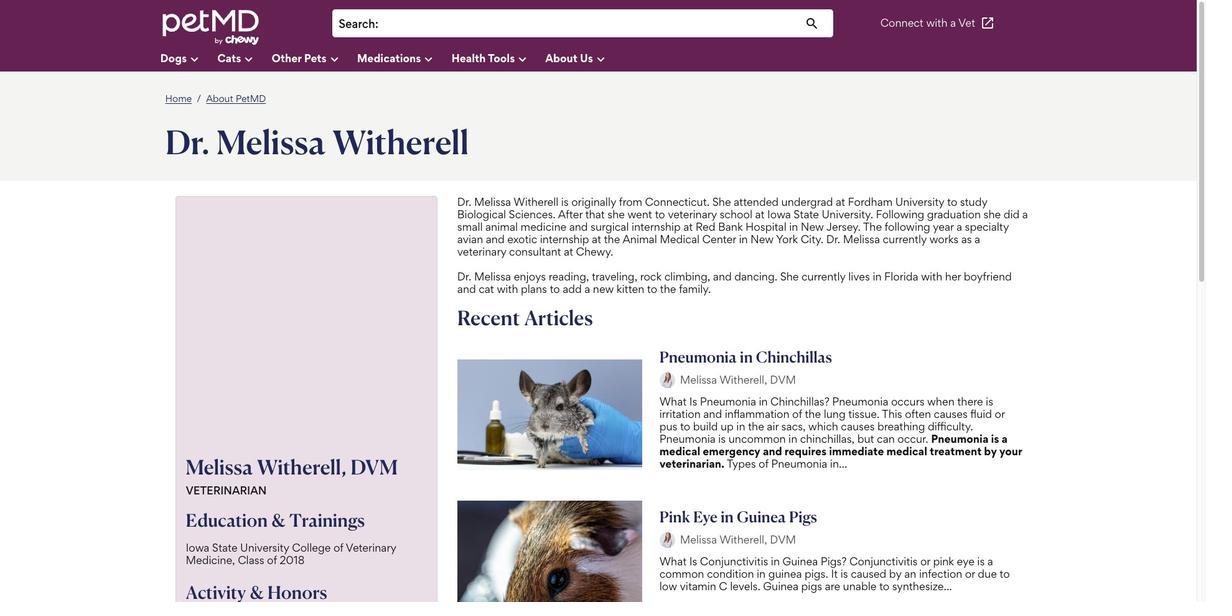 Task type: vqa. For each thing, say whether or not it's contained in the screenshot.
Abyssinian
no



Task type: describe. For each thing, give the bounding box(es) containing it.
dr. melissa enjoys reading, traveling, rock climbing, and dancing. she currently lives in florida with her boyfriend and cat with plans to add a new kitten to the family.
[[458, 270, 1012, 296]]

pneumonia up irritation
[[660, 348, 737, 367]]

difficulty.
[[928, 420, 974, 433]]

about for about us
[[546, 51, 578, 64]]

university inside dr. melissa witherell is originally from connecticut. she attended undergrad at fordham university to study biological sciences. after that she went to veterinary school at iowa state university. following graduation she did a small animal medicine and surgical internship at red bank hospital in new jersey. the following year a specialty avian and exotic internship at the animal medical center in new york city. dr. melissa currently works as a veterinary consultant at chewy.
[[896, 195, 945, 208]]

uncommon
[[729, 433, 786, 446]]

of left 2018
[[267, 554, 277, 567]]

hospital
[[746, 220, 787, 233]]

reading,
[[549, 270, 589, 283]]

iowa inside iowa state university college of veterinary medicine, class of 2018
[[186, 542, 209, 555]]

about for about petmd
[[206, 93, 233, 105]]

following
[[876, 208, 925, 221]]

in inside dr. melissa enjoys reading, traveling, rock climbing, and dancing. she currently lives in florida with her boyfriend and cat with plans to add a new kitten to the family.
[[873, 270, 882, 283]]

of right "types" on the right bottom
[[759, 457, 769, 471]]

went
[[628, 208, 652, 221]]

is for pneumonia
[[690, 395, 698, 408]]

university.
[[822, 208, 874, 221]]

about petmd
[[206, 93, 266, 105]]

melissa witherell, dvm for chinchillas
[[680, 374, 796, 387]]

pink eye in guinea pigs
[[660, 508, 817, 527]]

breathing
[[878, 420, 926, 433]]

a inside what is conjunctivitis in guinea pigs? conjunctivitis or pink eye is a common condition in guinea pigs. it is caused by an infection or due to low vitamin c levels. guinea pigs are unable to synthesize...
[[988, 555, 994, 568]]

0 horizontal spatial internship
[[540, 233, 589, 246]]

about petmd link
[[206, 93, 266, 105]]

boyfriend
[[964, 270, 1012, 283]]

witherell for dr. melissa witherell
[[333, 121, 469, 163]]

jersey.
[[827, 220, 861, 233]]

animal
[[623, 233, 657, 246]]

in right up
[[737, 420, 746, 433]]

immediate
[[829, 445, 884, 458]]

what is pneumonia in chinchillas? pneumonia occurs when there is irritation and inflammation of the lung tissue. this often causes fluid or pus to build up in the air sacs, which causes breathing difficulty. pneumonia is uncommon in chinchillas, but can occur.
[[660, 395, 1005, 446]]

connect with a vet
[[881, 16, 976, 30]]

connect with a vet button
[[881, 8, 996, 38]]

and left 'cat'
[[458, 283, 476, 296]]

pneumonia up but
[[833, 395, 889, 408]]

at up reading,
[[564, 245, 574, 258]]

lung
[[824, 408, 846, 421]]

connecticut.
[[645, 195, 710, 208]]

0 horizontal spatial veterinary
[[458, 245, 507, 258]]

to left study
[[948, 195, 958, 208]]

did
[[1004, 208, 1020, 221]]

pink
[[660, 508, 690, 527]]

chewy.
[[576, 245, 614, 258]]

when
[[928, 395, 955, 408]]

c
[[719, 580, 728, 593]]

is inside dr. melissa witherell is originally from connecticut. she attended undergrad at fordham university to study biological sciences. after that she went to veterinary school at iowa state university. following graduation she did a small animal medicine and surgical internship at red bank hospital in new jersey. the following year a specialty avian and exotic internship at the animal medical center in new york city. dr. melissa currently works as a veterinary consultant at chewy.
[[561, 195, 569, 208]]

the left air
[[748, 420, 765, 433]]

1 conjunctivitis from the left
[[700, 555, 769, 568]]

recent articles
[[458, 306, 593, 330]]

in right eye
[[721, 508, 734, 527]]

a right year
[[957, 220, 963, 233]]

condition
[[707, 568, 754, 581]]

witherell for dr. melissa witherell is originally from connecticut. she attended undergrad at fordham university to study biological sciences. after that she went to veterinary school at iowa state university. following graduation she did a small animal medicine and surgical internship at red bank hospital in new jersey. the following year a specialty avian and exotic internship at the animal medical center in new york city. dr. melissa currently works as a veterinary consultant at chewy.
[[514, 195, 559, 208]]

melissa down eye
[[680, 534, 717, 547]]

state inside dr. melissa witherell is originally from connecticut. she attended undergrad at fordham university to study biological sciences. after that she went to veterinary school at iowa state university. following graduation she did a small animal medicine and surgical internship at red bank hospital in new jersey. the following year a specialty avian and exotic internship at the animal medical center in new york city. dr. melissa currently works as a veterinary consultant at chewy.
[[794, 208, 819, 221]]

witherell, for pink
[[720, 534, 768, 547]]

chinchillas
[[756, 348, 832, 367]]

pneumonia up up
[[700, 395, 756, 408]]

your
[[1000, 445, 1023, 458]]

cats button
[[217, 47, 272, 72]]

1 horizontal spatial causes
[[934, 408, 968, 421]]

kitten
[[617, 283, 645, 296]]

traveling,
[[592, 270, 638, 283]]

what for pneumonia in chinchillas
[[660, 395, 687, 408]]

melissa witherell, dvm for in
[[680, 534, 796, 547]]

she inside dr. melissa enjoys reading, traveling, rock climbing, and dancing. she currently lives in florida with her boyfriend and cat with plans to add a new kitten to the family.
[[781, 270, 799, 283]]

2 she from the left
[[984, 208, 1001, 221]]

&
[[271, 510, 286, 532]]

air
[[767, 420, 779, 433]]

is right there
[[986, 395, 994, 408]]

often
[[905, 408, 931, 421]]

it
[[831, 568, 838, 581]]

0 vertical spatial guinea
[[737, 508, 786, 527]]

is right it
[[841, 568, 848, 581]]

a right as
[[975, 233, 981, 246]]

new
[[593, 283, 614, 296]]

1 horizontal spatial new
[[801, 220, 824, 233]]

medications
[[357, 51, 421, 64]]

add
[[563, 283, 582, 296]]

1 medical from the left
[[660, 445, 701, 458]]

family.
[[679, 283, 711, 296]]

about us button
[[546, 47, 624, 72]]

home
[[165, 93, 192, 105]]

is right build
[[719, 433, 726, 446]]

:
[[375, 17, 379, 31]]

melissa up "animal"
[[474, 195, 511, 208]]

specialty
[[965, 220, 1009, 233]]

emergency
[[703, 445, 761, 458]]

to left add
[[550, 283, 560, 296]]

common
[[660, 568, 704, 581]]

veterinary
[[346, 542, 396, 555]]

at left red
[[684, 220, 693, 233]]

originally
[[572, 195, 616, 208]]

inflammation
[[725, 408, 790, 421]]

sciences.
[[509, 208, 556, 221]]

with inside button
[[927, 16, 948, 30]]

melissa up irritation
[[680, 374, 717, 387]]

treatment
[[930, 445, 982, 458]]

at down that
[[592, 233, 601, 246]]

currently inside dr. melissa witherell is originally from connecticut. she attended undergrad at fordham university to study biological sciences. after that she went to veterinary school at iowa state university. following graduation she did a small animal medicine and surgical internship at red bank hospital in new jersey. the following year a specialty avian and exotic internship at the animal medical center in new york city. dr. melissa currently works as a veterinary consultant at chewy.
[[883, 233, 927, 246]]

fluid
[[971, 408, 993, 421]]

currently inside dr. melissa enjoys reading, traveling, rock climbing, and dancing. she currently lives in florida with her boyfriend and cat with plans to add a new kitten to the family.
[[802, 270, 846, 283]]

caused
[[851, 568, 887, 581]]

melissa down university.
[[843, 233, 880, 246]]

or inside what is pneumonia in chinchillas? pneumonia occurs when there is irritation and inflammation of the lung tissue. this often causes fluid or pus to build up in the air sacs, which causes breathing difficulty. pneumonia is uncommon in chinchillas, but can occur.
[[995, 408, 1005, 421]]

by image for pink
[[660, 533, 675, 548]]

veterinarian.
[[660, 457, 725, 471]]

a right did
[[1023, 208, 1028, 221]]

pigs?
[[821, 555, 847, 568]]

state inside iowa state university college of veterinary medicine, class of 2018
[[212, 542, 238, 555]]

dr. for dr. melissa witherell is originally from connecticut. she attended undergrad at fordham university to study biological sciences. after that she went to veterinary school at iowa state university. following graduation she did a small animal medicine and surgical internship at red bank hospital in new jersey. the following year a specialty avian and exotic internship at the animal medical center in new york city. dr. melissa currently works as a veterinary consultant at chewy.
[[458, 195, 472, 208]]

vet
[[959, 16, 976, 30]]

lives
[[849, 270, 870, 283]]

petmd home image
[[160, 8, 260, 46]]

of right college
[[334, 542, 343, 555]]

health tools button
[[452, 47, 546, 72]]

in right air
[[789, 433, 798, 446]]

vitamin
[[680, 580, 717, 593]]

that
[[586, 208, 605, 221]]

with right 'cat'
[[497, 283, 518, 296]]

consultant
[[509, 245, 561, 258]]

1 horizontal spatial internship
[[632, 220, 681, 233]]

occur.
[[898, 433, 929, 446]]

melissa down petmd
[[217, 121, 326, 163]]

year
[[933, 220, 954, 233]]

of inside what is pneumonia in chinchillas? pneumonia occurs when there is irritation and inflammation of the lung tissue. this often causes fluid or pus to build up in the air sacs, which causes breathing difficulty. pneumonia is uncommon in chinchillas, but can occur.
[[793, 408, 802, 421]]

at right school
[[755, 208, 765, 221]]

pigs.
[[805, 568, 829, 581]]

dvm for pneumonia
[[770, 374, 796, 387]]

veterinarian
[[186, 484, 267, 498]]

center
[[703, 233, 737, 246]]

dancing.
[[735, 270, 778, 283]]

and inside what is pneumonia in chinchillas? pneumonia occurs when there is irritation and inflammation of the lung tissue. this often causes fluid or pus to build up in the air sacs, which causes breathing difficulty. pneumonia is uncommon in chinchillas, but can occur.
[[704, 408, 722, 421]]

cat
[[479, 283, 494, 296]]

and inside pneumonia is a medical emergency and requires immediate medical treatment by your veterinarian.
[[763, 445, 782, 458]]

this
[[882, 408, 903, 421]]

search
[[339, 17, 375, 31]]

pneumonia inside pneumonia is a medical emergency and requires immediate medical treatment by your veterinarian.
[[932, 433, 989, 446]]

to right the due
[[1000, 568, 1010, 581]]



Task type: locate. For each thing, give the bounding box(es) containing it.
1 horizontal spatial about
[[546, 51, 578, 64]]

0 vertical spatial veterinary
[[668, 208, 717, 221]]

the
[[864, 220, 882, 233]]

can
[[877, 433, 895, 446]]

0 horizontal spatial causes
[[841, 420, 875, 433]]

melissa witherell, dvm image
[[181, 202, 432, 453]]

about inside dropdown button
[[546, 51, 578, 64]]

the inside dr. melissa witherell is originally from connecticut. she attended undergrad at fordham university to study biological sciences. after that she went to veterinary school at iowa state university. following graduation she did a small animal medicine and surgical internship at red bank hospital in new jersey. the following year a specialty avian and exotic internship at the animal medical center in new york city. dr. melissa currently works as a veterinary consultant at chewy.
[[604, 233, 620, 246]]

1 vertical spatial guinea
[[783, 555, 818, 568]]

she right that
[[608, 208, 625, 221]]

which
[[809, 420, 839, 433]]

to right kitten
[[647, 283, 658, 296]]

witherell, inside 'melissa witherell, dvm veterinarian'
[[257, 455, 347, 480]]

1 horizontal spatial she
[[984, 208, 1001, 221]]

small
[[458, 220, 483, 233]]

0 vertical spatial what
[[660, 395, 687, 408]]

what inside what is pneumonia in chinchillas? pneumonia occurs when there is irritation and inflammation of the lung tissue. this often causes fluid or pus to build up in the air sacs, which causes breathing difficulty. pneumonia is uncommon in chinchillas, but can occur.
[[660, 395, 687, 408]]

0 horizontal spatial she
[[713, 195, 731, 208]]

animal
[[486, 220, 518, 233]]

types
[[727, 457, 756, 471]]

1 horizontal spatial medical
[[887, 445, 928, 458]]

1 vertical spatial witherell
[[514, 195, 559, 208]]

about left us
[[546, 51, 578, 64]]

conjunctivitis up unable
[[850, 555, 918, 568]]

and right family.
[[713, 270, 732, 283]]

cats
[[217, 51, 241, 64]]

about
[[546, 51, 578, 64], [206, 93, 233, 105]]

or left the due
[[966, 568, 976, 581]]

is left your
[[991, 433, 1000, 446]]

iowa up york at the right
[[768, 208, 791, 221]]

2 horizontal spatial or
[[995, 408, 1005, 421]]

0 horizontal spatial iowa
[[186, 542, 209, 555]]

new left york at the right
[[751, 233, 774, 246]]

medicine,
[[186, 554, 235, 567]]

and
[[569, 220, 588, 233], [486, 233, 505, 246], [713, 270, 732, 283], [458, 283, 476, 296], [704, 408, 722, 421], [763, 445, 782, 458]]

internship down after
[[540, 233, 589, 246]]

None text field
[[385, 16, 828, 32]]

1 horizontal spatial currently
[[883, 233, 927, 246]]

veterinary down "small"
[[458, 245, 507, 258]]

melissa witherell, dvm down pneumonia in chinchillas
[[680, 374, 796, 387]]

iowa
[[768, 208, 791, 221], [186, 542, 209, 555]]

1 vertical spatial she
[[781, 270, 799, 283]]

florida
[[885, 270, 919, 283]]

following
[[885, 220, 931, 233]]

in right the lives
[[873, 270, 882, 283]]

iowa down education on the bottom
[[186, 542, 209, 555]]

conjunctivitis up c
[[700, 555, 769, 568]]

0 vertical spatial is
[[690, 395, 698, 408]]

1 vertical spatial melissa witherell, dvm
[[680, 534, 796, 547]]

exotic
[[508, 233, 537, 246]]

is left originally on the top of page
[[561, 195, 569, 208]]

guinea left "pigs"
[[737, 508, 786, 527]]

to right went
[[655, 208, 665, 221]]

the inside dr. melissa enjoys reading, traveling, rock climbing, and dancing. she currently lives in florida with her boyfriend and cat with plans to add a new kitten to the family.
[[660, 283, 676, 296]]

trainings
[[289, 510, 365, 532]]

melissa inside 'melissa witherell, dvm veterinarian'
[[186, 455, 253, 480]]

is for pink
[[690, 555, 698, 568]]

0 vertical spatial university
[[896, 195, 945, 208]]

2018
[[280, 554, 305, 567]]

avian
[[458, 233, 483, 246]]

1 by image from the top
[[660, 373, 675, 388]]

1 vertical spatial is
[[690, 555, 698, 568]]

and right irritation
[[704, 408, 722, 421]]

she right dancing.
[[781, 270, 799, 283]]

2 medical from the left
[[887, 445, 928, 458]]

2 vertical spatial witherell,
[[720, 534, 768, 547]]

a inside pneumonia is a medical emergency and requires immediate medical treatment by your veterinarian.
[[1002, 433, 1008, 446]]

dr.
[[165, 121, 210, 163], [458, 195, 472, 208], [827, 233, 841, 246], [458, 270, 472, 283]]

veterinary up medical at the right
[[668, 208, 717, 221]]

0 horizontal spatial she
[[608, 208, 625, 221]]

dvm for pink
[[770, 534, 796, 547]]

in...
[[830, 457, 848, 471]]

a right eye
[[988, 555, 994, 568]]

1 horizontal spatial iowa
[[768, 208, 791, 221]]

a inside button
[[951, 16, 956, 30]]

pigs
[[789, 508, 817, 527]]

causes up immediate
[[841, 420, 875, 433]]

0 vertical spatial about
[[546, 51, 578, 64]]

1 horizontal spatial witherell
[[514, 195, 559, 208]]

in left guinea
[[757, 568, 766, 581]]

the left lung on the right bottom of page
[[805, 408, 821, 421]]

currently down following
[[883, 233, 927, 246]]

dr. up "small"
[[458, 195, 472, 208]]

0 vertical spatial by image
[[660, 373, 675, 388]]

tissue.
[[849, 408, 880, 421]]

low
[[660, 580, 677, 593]]

by left your
[[985, 445, 998, 458]]

dr. for dr. melissa witherell
[[165, 121, 210, 163]]

medical down the pus
[[660, 445, 701, 458]]

are
[[825, 580, 841, 593]]

bank
[[718, 220, 743, 233]]

melissa left the enjoys
[[474, 270, 511, 283]]

iowa inside dr. melissa witherell is originally from connecticut. she attended undergrad at fordham university to study biological sciences. after that she went to veterinary school at iowa state university. following graduation she did a small animal medicine and surgical internship at red bank hospital in new jersey. the following year a specialty avian and exotic internship at the animal medical center in new york city. dr. melissa currently works as a veterinary consultant at chewy.
[[768, 208, 791, 221]]

0 horizontal spatial conjunctivitis
[[700, 555, 769, 568]]

by inside what is conjunctivitis in guinea pigs? conjunctivitis or pink eye is a common condition in guinea pigs. it is caused by an infection or due to low vitamin c levels. guinea pigs are unable to synthesize...
[[890, 568, 902, 581]]

chinchillas?
[[771, 395, 830, 408]]

a inside dr. melissa enjoys reading, traveling, rock climbing, and dancing. she currently lives in florida with her boyfriend and cat with plans to add a new kitten to the family.
[[585, 283, 590, 296]]

2 what from the top
[[660, 555, 687, 568]]

us
[[580, 51, 593, 64]]

1 horizontal spatial or
[[966, 568, 976, 581]]

1 melissa witherell, dvm from the top
[[680, 374, 796, 387]]

0 vertical spatial she
[[713, 195, 731, 208]]

requires
[[785, 445, 827, 458]]

veterinary
[[668, 208, 717, 221], [458, 245, 507, 258]]

at up jersey.
[[836, 195, 846, 208]]

0 vertical spatial state
[[794, 208, 819, 221]]

about left petmd
[[206, 93, 233, 105]]

1 vertical spatial what
[[660, 555, 687, 568]]

to
[[948, 195, 958, 208], [655, 208, 665, 221], [550, 283, 560, 296], [647, 283, 658, 296], [680, 420, 691, 433], [1000, 568, 1010, 581], [880, 580, 890, 593]]

currently left the lives
[[802, 270, 846, 283]]

by image up irritation
[[660, 373, 675, 388]]

2 is from the top
[[690, 555, 698, 568]]

1 horizontal spatial state
[[794, 208, 819, 221]]

witherell inside dr. melissa witherell is originally from connecticut. she attended undergrad at fordham university to study biological sciences. after that she went to veterinary school at iowa state university. following graduation she did a small animal medicine and surgical internship at red bank hospital in new jersey. the following year a specialty avian and exotic internship at the animal medical center in new york city. dr. melissa currently works as a veterinary consultant at chewy.
[[514, 195, 559, 208]]

causes left fluid
[[934, 408, 968, 421]]

synthesize...
[[893, 580, 952, 593]]

levels.
[[730, 580, 761, 593]]

education & trainings
[[186, 510, 365, 532]]

0 horizontal spatial state
[[212, 542, 238, 555]]

a right treatment
[[1002, 433, 1008, 446]]

1 vertical spatial veterinary
[[458, 245, 507, 258]]

pink
[[934, 555, 955, 568]]

1 vertical spatial currently
[[802, 270, 846, 283]]

1 vertical spatial about
[[206, 93, 233, 105]]

surgical
[[591, 220, 629, 233]]

internship down connecticut. on the top right
[[632, 220, 681, 233]]

pneumonia in chinchillas
[[660, 348, 832, 367]]

dr. left 'cat'
[[458, 270, 472, 283]]

or left pink
[[921, 555, 931, 568]]

in right center
[[739, 233, 748, 246]]

by left an
[[890, 568, 902, 581]]

university inside iowa state university college of veterinary medicine, class of 2018
[[240, 542, 289, 555]]

dr. inside dr. melissa enjoys reading, traveling, rock climbing, and dancing. she currently lives in florida with her boyfriend and cat with plans to add a new kitten to the family.
[[458, 270, 472, 283]]

medical down breathing
[[887, 445, 928, 458]]

2 conjunctivitis from the left
[[850, 555, 918, 568]]

melissa inside dr. melissa enjoys reading, traveling, rock climbing, and dancing. she currently lives in florida with her boyfriend and cat with plans to add a new kitten to the family.
[[474, 270, 511, 283]]

is
[[561, 195, 569, 208], [986, 395, 994, 408], [719, 433, 726, 446], [991, 433, 1000, 446], [978, 555, 985, 568], [841, 568, 848, 581]]

pus
[[660, 420, 678, 433]]

she up bank
[[713, 195, 731, 208]]

due
[[978, 568, 997, 581]]

0 vertical spatial iowa
[[768, 208, 791, 221]]

an
[[905, 568, 917, 581]]

dr. right city.
[[827, 233, 841, 246]]

what up low
[[660, 555, 687, 568]]

2 by image from the top
[[660, 533, 675, 548]]

attended
[[734, 195, 779, 208]]

after
[[558, 208, 583, 221]]

witherell, down pink eye in guinea pigs
[[720, 534, 768, 547]]

2 vertical spatial dvm
[[770, 534, 796, 547]]

is up build
[[690, 395, 698, 408]]

york
[[776, 233, 798, 246]]

state up city.
[[794, 208, 819, 221]]

melissa up veterinarian
[[186, 455, 253, 480]]

and right avian
[[486, 233, 505, 246]]

pigs
[[802, 580, 823, 593]]

1 vertical spatial university
[[240, 542, 289, 555]]

pneumonia down the chinchillas, at the bottom right of the page
[[772, 457, 828, 471]]

0 vertical spatial by
[[985, 445, 998, 458]]

0 vertical spatial currently
[[883, 233, 927, 246]]

and down air
[[763, 445, 782, 458]]

pneumonia is a medical emergency and requires immediate medical treatment by your veterinarian.
[[660, 433, 1023, 471]]

0 horizontal spatial or
[[921, 555, 931, 568]]

new down undergrad
[[801, 220, 824, 233]]

in up air
[[759, 395, 768, 408]]

0 vertical spatial dvm
[[770, 374, 796, 387]]

1 horizontal spatial she
[[781, 270, 799, 283]]

conjunctivitis
[[700, 555, 769, 568], [850, 555, 918, 568]]

by image
[[660, 373, 675, 388], [660, 533, 675, 548]]

but
[[858, 433, 875, 446]]

2 melissa witherell, dvm from the top
[[680, 534, 796, 547]]

works
[[930, 233, 959, 246]]

graduation
[[928, 208, 981, 221]]

with left her
[[922, 270, 943, 283]]

is inside what is conjunctivitis in guinea pigs? conjunctivitis or pink eye is a common condition in guinea pigs. it is caused by an infection or due to low vitamin c levels. guinea pigs are unable to synthesize...
[[690, 555, 698, 568]]

1 she from the left
[[608, 208, 625, 221]]

pneumonia down fluid
[[932, 433, 989, 446]]

what inside what is conjunctivitis in guinea pigs? conjunctivitis or pink eye is a common condition in guinea pigs. it is caused by an infection or due to low vitamin c levels. guinea pigs are unable to synthesize...
[[660, 555, 687, 568]]

school
[[720, 208, 753, 221]]

class
[[238, 554, 264, 567]]

in left chinchillas
[[740, 348, 753, 367]]

1 vertical spatial dvm
[[351, 455, 398, 480]]

0 horizontal spatial about
[[206, 93, 233, 105]]

1 horizontal spatial conjunctivitis
[[850, 555, 918, 568]]

dr. melissa witherell is originally from connecticut. she attended undergrad at fordham university to study biological sciences. after that she went to veterinary school at iowa state university. following graduation she did a small animal medicine and surgical internship at red bank hospital in new jersey. the following year a specialty avian and exotic internship at the animal medical center in new york city. dr. melissa currently works as a veterinary consultant at chewy.
[[458, 195, 1028, 258]]

she left did
[[984, 208, 1001, 221]]

fordham
[[848, 195, 893, 208]]

a right add
[[585, 283, 590, 296]]

health tools
[[452, 51, 515, 64]]

1 horizontal spatial veterinary
[[668, 208, 717, 221]]

with
[[927, 16, 948, 30], [922, 270, 943, 283], [497, 283, 518, 296]]

to right unable
[[880, 580, 890, 593]]

1 horizontal spatial university
[[896, 195, 945, 208]]

home link
[[165, 93, 192, 105]]

iowa state university college of veterinary medicine, class of 2018
[[186, 542, 396, 567]]

articles
[[525, 306, 593, 330]]

1 vertical spatial by
[[890, 568, 902, 581]]

0 horizontal spatial new
[[751, 233, 774, 246]]

witherell, for pneumonia
[[720, 374, 768, 387]]

a left vet
[[951, 16, 956, 30]]

connect
[[881, 16, 924, 30]]

the left family.
[[660, 283, 676, 296]]

dr. down "home" link
[[165, 121, 210, 163]]

melissa
[[217, 121, 326, 163], [474, 195, 511, 208], [843, 233, 880, 246], [474, 270, 511, 283], [680, 374, 717, 387], [186, 455, 253, 480], [680, 534, 717, 547]]

red
[[696, 220, 716, 233]]

dvm inside 'melissa witherell, dvm veterinarian'
[[351, 455, 398, 480]]

she inside dr. melissa witherell is originally from connecticut. she attended undergrad at fordham university to study biological sciences. after that she went to veterinary school at iowa state university. following graduation she did a small animal medicine and surgical internship at red bank hospital in new jersey. the following year a specialty avian and exotic internship at the animal medical center in new york city. dr. melissa currently works as a veterinary consultant at chewy.
[[713, 195, 731, 208]]

1 vertical spatial iowa
[[186, 542, 209, 555]]

1 vertical spatial state
[[212, 542, 238, 555]]

or right fluid
[[995, 408, 1005, 421]]

0 vertical spatial witherell
[[333, 121, 469, 163]]

state
[[794, 208, 819, 221], [212, 542, 238, 555]]

medical
[[660, 233, 700, 246]]

0 horizontal spatial medical
[[660, 445, 701, 458]]

and down originally on the top of page
[[569, 220, 588, 233]]

in left city.
[[790, 220, 798, 233]]

undergrad
[[782, 195, 833, 208]]

to inside what is pneumonia in chinchillas? pneumonia occurs when there is irritation and inflammation of the lung tissue. this often causes fluid or pus to build up in the air sacs, which causes breathing difficulty. pneumonia is uncommon in chinchillas, but can occur.
[[680, 420, 691, 433]]

is right eye
[[978, 555, 985, 568]]

to right the pus
[[680, 420, 691, 433]]

1 vertical spatial witherell,
[[257, 455, 347, 480]]

in left "pigs."
[[771, 555, 780, 568]]

0 horizontal spatial by
[[890, 568, 902, 581]]

0 horizontal spatial witherell
[[333, 121, 469, 163]]

her
[[946, 270, 961, 283]]

witherell, up '&' at bottom
[[257, 455, 347, 480]]

dr. melissa witherell
[[165, 121, 469, 163]]

irritation
[[660, 408, 701, 421]]

with left vet
[[927, 16, 948, 30]]

what for pink eye in guinea pigs
[[660, 555, 687, 568]]

as
[[962, 233, 972, 246]]

1 is from the top
[[690, 395, 698, 408]]

the left animal
[[604, 233, 620, 246]]

2 vertical spatial guinea
[[764, 580, 799, 593]]

is up vitamin
[[690, 555, 698, 568]]

is inside pneumonia is a medical emergency and requires immediate medical treatment by your veterinarian.
[[991, 433, 1000, 446]]

occurs
[[892, 395, 925, 408]]

pneumonia up veterinarian.
[[660, 433, 716, 446]]

1 horizontal spatial by
[[985, 445, 998, 458]]

by inside pneumonia is a medical emergency and requires immediate medical treatment by your veterinarian.
[[985, 445, 998, 458]]

about us
[[546, 51, 593, 64]]

by image for pneumonia
[[660, 373, 675, 388]]

medicine
[[521, 220, 567, 233]]

0 horizontal spatial currently
[[802, 270, 846, 283]]

dr. for dr. melissa enjoys reading, traveling, rock climbing, and dancing. she currently lives in florida with her boyfriend and cat with plans to add a new kitten to the family.
[[458, 270, 472, 283]]

0 vertical spatial witherell,
[[720, 374, 768, 387]]

1 what from the top
[[660, 395, 687, 408]]

guinea up pigs
[[783, 555, 818, 568]]

0 horizontal spatial university
[[240, 542, 289, 555]]

climbing,
[[665, 270, 711, 283]]

the
[[604, 233, 620, 246], [660, 283, 676, 296], [805, 408, 821, 421], [748, 420, 765, 433]]

1 vertical spatial by image
[[660, 533, 675, 548]]

witherell, down pneumonia in chinchillas
[[720, 374, 768, 387]]

0 vertical spatial melissa witherell, dvm
[[680, 374, 796, 387]]

rock
[[640, 270, 662, 283]]

is inside what is pneumonia in chinchillas? pneumonia occurs when there is irritation and inflammation of the lung tissue. this often causes fluid or pus to build up in the air sacs, which causes breathing difficulty. pneumonia is uncommon in chinchillas, but can occur.
[[690, 395, 698, 408]]



